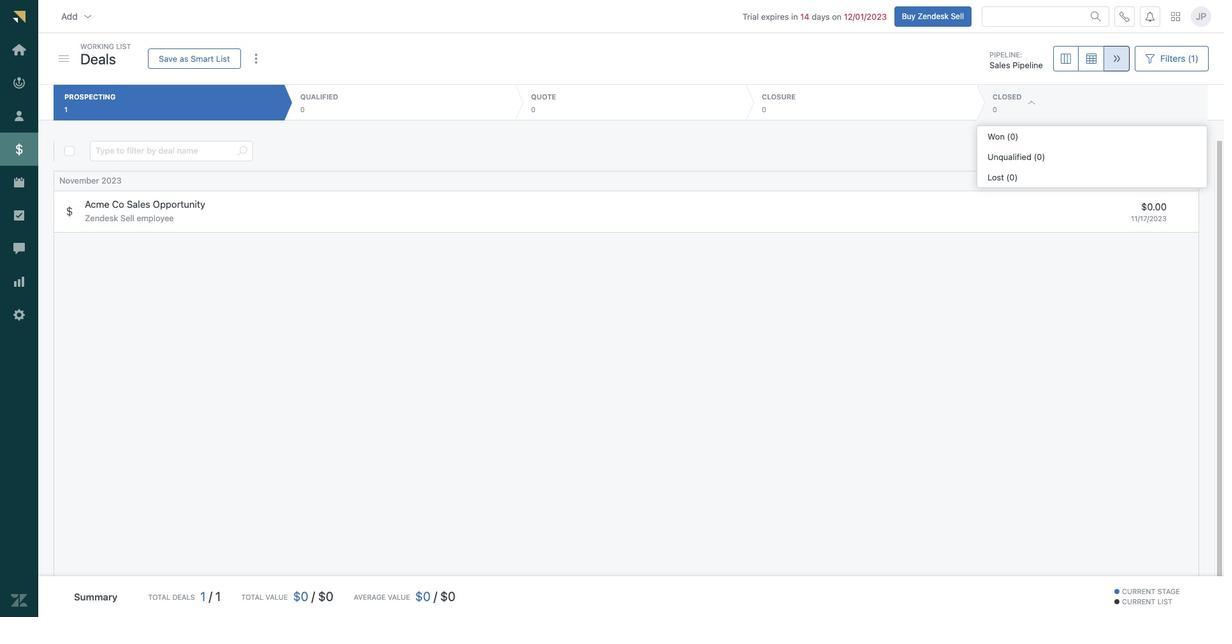 Task type: describe. For each thing, give the bounding box(es) containing it.
in
[[791, 11, 798, 21]]

1 $0 from the left
[[293, 589, 308, 604]]

filters
[[1160, 53, 1186, 64]]

acme co sales opportunity zendesk sell employee
[[85, 198, 205, 223]]

2023
[[101, 175, 122, 186]]

deals inside total deals 1 / 1
[[172, 593, 195, 601]]

qualified
[[300, 92, 338, 101]]

working list deals
[[80, 42, 131, 67]]

current stage
[[1122, 587, 1180, 596]]

handler image
[[59, 56, 69, 62]]

overflow vertical fill image
[[251, 54, 261, 64]]

add button
[[51, 4, 103, 29]]

average
[[354, 593, 386, 601]]

Type to filter by deal name field
[[96, 142, 232, 161]]

calls image
[[1120, 11, 1130, 21]]

/ for total value $0 / $0
[[311, 589, 315, 604]]

closure
[[762, 92, 796, 101]]

(0) for lost  (0)
[[1006, 172, 1018, 182]]

1 horizontal spatial 1
[[200, 589, 206, 604]]

current for current stage
[[1122, 587, 1156, 596]]

lost
[[988, 172, 1004, 182]]

qualified 0
[[300, 92, 338, 113]]

zendesk inside button
[[918, 11, 949, 21]]

0 for quote 0
[[531, 105, 536, 113]]

co
[[112, 198, 124, 210]]

/ for average value $0 / $0
[[434, 589, 437, 604]]

zendesk inside acme co sales opportunity zendesk sell employee
[[85, 213, 118, 223]]

save as smart list button
[[148, 48, 241, 69]]

unqualified  (0)
[[988, 152, 1045, 162]]

(0) for won  (0)
[[1007, 131, 1019, 142]]

lost  (0)
[[988, 172, 1018, 182]]

acme
[[85, 198, 110, 210]]

closure 0
[[762, 92, 796, 113]]

pipeline
[[1013, 60, 1043, 70]]

11/17/2023
[[1131, 215, 1167, 223]]

as
[[180, 53, 188, 63]]

total deals 1 / 1
[[148, 589, 221, 604]]

zendesk products image
[[1171, 12, 1180, 21]]

smart
[[191, 53, 214, 63]]

unqualified
[[988, 152, 1032, 162]]

4 $0 from the left
[[440, 589, 456, 604]]

closed
[[993, 92, 1022, 101]]

working
[[80, 42, 114, 50]]

zendesk image
[[11, 592, 27, 609]]

total value $0 / $0
[[241, 589, 333, 604]]

0 for closed 0
[[993, 105, 997, 113]]

0 for closure 0
[[762, 105, 766, 113]]

days
[[812, 11, 830, 21]]

trial expires in 14 days on 12/01/2023
[[743, 11, 887, 21]]

jp button
[[1191, 6, 1211, 27]]

current list
[[1122, 597, 1173, 606]]

on
[[832, 11, 842, 21]]

closed 0
[[993, 92, 1022, 113]]

pipeline: sales pipeline
[[990, 50, 1043, 70]]

chevron down image
[[83, 11, 93, 21]]

save as smart list
[[159, 53, 230, 63]]

12/01/2023
[[844, 11, 887, 21]]

/ for total deals 1 / 1
[[209, 589, 212, 604]]

3 $0 from the left
[[415, 589, 431, 604]]

average value $0 / $0
[[354, 589, 456, 604]]

save
[[159, 53, 177, 63]]



Task type: locate. For each thing, give the bounding box(es) containing it.
deals inside working list deals
[[80, 50, 116, 67]]

2 $0 from the left
[[318, 589, 333, 604]]

prospecting
[[64, 92, 116, 101]]

search image
[[1091, 11, 1101, 21], [237, 146, 247, 156]]

add
[[61, 11, 78, 21]]

14
[[800, 11, 809, 21]]

$0.00 11/17/2023
[[1131, 201, 1167, 223]]

1 vertical spatial zendesk
[[85, 213, 118, 223]]

1 vertical spatial sales
[[127, 198, 150, 210]]

1 horizontal spatial sell
[[951, 11, 964, 21]]

(0) right the lost
[[1006, 172, 1018, 182]]

sales inside acme co sales opportunity zendesk sell employee
[[127, 198, 150, 210]]

2 vertical spatial (0)
[[1006, 172, 1018, 182]]

0 inside qualified 0
[[300, 105, 305, 113]]

(0) for unqualified  (0)
[[1034, 152, 1045, 162]]

zendesk sell employee link
[[85, 213, 174, 225]]

sell
[[951, 11, 964, 21], [120, 213, 134, 223]]

list inside working list deals
[[116, 42, 131, 50]]

expires
[[761, 11, 789, 21]]

current down current stage
[[1122, 597, 1156, 606]]

sales inside pipeline: sales pipeline
[[990, 60, 1010, 70]]

zendesk right buy
[[918, 11, 949, 21]]

total for 1
[[148, 593, 170, 601]]

stage
[[1158, 587, 1180, 596]]

zendesk
[[918, 11, 949, 21], [85, 213, 118, 223]]

0 vertical spatial current
[[1122, 587, 1156, 596]]

filters (1)
[[1160, 53, 1199, 64]]

value for average value $0 / $0
[[388, 593, 410, 601]]

2 value from the left
[[388, 593, 410, 601]]

0
[[300, 105, 305, 113], [531, 105, 536, 113], [762, 105, 766, 113], [993, 105, 997, 113]]

sell inside button
[[951, 11, 964, 21]]

2 total from the left
[[241, 593, 264, 601]]

0 for qualified 0
[[300, 105, 305, 113]]

list right working
[[116, 42, 131, 50]]

1 total from the left
[[148, 593, 170, 601]]

0 vertical spatial sales
[[990, 60, 1010, 70]]

(0) right unqualified
[[1034, 152, 1045, 162]]

1 0 from the left
[[300, 105, 305, 113]]

total for $0
[[241, 593, 264, 601]]

1 vertical spatial current
[[1122, 597, 1156, 606]]

november 2023
[[59, 175, 122, 186]]

0 horizontal spatial sales
[[127, 198, 150, 210]]

1 horizontal spatial list
[[216, 53, 230, 63]]

0 down quote
[[531, 105, 536, 113]]

buy zendesk sell
[[902, 11, 964, 21]]

1 vertical spatial search image
[[237, 146, 247, 156]]

0 horizontal spatial 1
[[64, 105, 68, 113]]

2 horizontal spatial 1
[[215, 589, 221, 604]]

1 horizontal spatial sales
[[990, 60, 1010, 70]]

1 inside prospecting 1
[[64, 105, 68, 113]]

1 horizontal spatial value
[[388, 593, 410, 601]]

1 vertical spatial (0)
[[1034, 152, 1045, 162]]

filters (1) button
[[1135, 46, 1209, 71]]

(0)
[[1007, 131, 1019, 142], [1034, 152, 1045, 162], [1006, 172, 1018, 182]]

buy
[[902, 11, 916, 21]]

trial
[[743, 11, 759, 21]]

buy zendesk sell button
[[894, 6, 972, 27]]

3 / from the left
[[434, 589, 437, 604]]

sell down co
[[120, 213, 134, 223]]

value inside total value $0 / $0
[[266, 593, 288, 601]]

employee
[[137, 213, 174, 223]]

bell image
[[1145, 11, 1155, 21]]

zendesk down acme
[[85, 213, 118, 223]]

opportunity
[[153, 198, 205, 210]]

1 vertical spatial deals
[[172, 593, 195, 601]]

total inside total deals 1 / 1
[[148, 593, 170, 601]]

deals
[[80, 50, 116, 67], [172, 593, 195, 601]]

2 current from the top
[[1122, 597, 1156, 606]]

1 horizontal spatial zendesk
[[918, 11, 949, 21]]

list
[[116, 42, 131, 50], [216, 53, 230, 63]]

deals image
[[64, 207, 75, 217]]

1 vertical spatial sell
[[120, 213, 134, 223]]

0 vertical spatial list
[[116, 42, 131, 50]]

0 horizontal spatial search image
[[237, 146, 247, 156]]

0 vertical spatial zendesk
[[918, 11, 949, 21]]

0 horizontal spatial list
[[116, 42, 131, 50]]

summary
[[74, 591, 118, 602]]

1 current from the top
[[1122, 587, 1156, 596]]

0 down the closed
[[993, 105, 997, 113]]

1 horizontal spatial total
[[241, 593, 264, 601]]

1 horizontal spatial deals
[[172, 593, 195, 601]]

0 horizontal spatial sell
[[120, 213, 134, 223]]

0 horizontal spatial value
[[266, 593, 288, 601]]

current for current list
[[1122, 597, 1156, 606]]

1 vertical spatial list
[[216, 53, 230, 63]]

november
[[59, 175, 99, 186]]

3 0 from the left
[[762, 105, 766, 113]]

0 vertical spatial deals
[[80, 50, 116, 67]]

1
[[64, 105, 68, 113], [200, 589, 206, 604], [215, 589, 221, 604]]

0 inside closure 0
[[762, 105, 766, 113]]

0 down qualified
[[300, 105, 305, 113]]

list inside button
[[216, 53, 230, 63]]

value inside average value $0 / $0
[[388, 593, 410, 601]]

1 horizontal spatial search image
[[1091, 11, 1101, 21]]

0 horizontal spatial total
[[148, 593, 170, 601]]

list right smart
[[216, 53, 230, 63]]

0 vertical spatial (0)
[[1007, 131, 1019, 142]]

0 horizontal spatial zendesk
[[85, 213, 118, 223]]

sales
[[990, 60, 1010, 70], [127, 198, 150, 210]]

pipeline:
[[990, 50, 1022, 58]]

0 inside quote 0
[[531, 105, 536, 113]]

(1)
[[1188, 53, 1199, 64]]

acme co sales opportunity link
[[85, 198, 205, 210]]

total inside total value $0 / $0
[[241, 593, 264, 601]]

0 down the closure
[[762, 105, 766, 113]]

sell inside acme co sales opportunity zendesk sell employee
[[120, 213, 134, 223]]

0 vertical spatial search image
[[1091, 11, 1101, 21]]

0 horizontal spatial /
[[209, 589, 212, 604]]

1 / from the left
[[209, 589, 212, 604]]

quote
[[531, 92, 556, 101]]

(0) right won
[[1007, 131, 1019, 142]]

jp
[[1196, 11, 1207, 22]]

prospecting 1
[[64, 92, 116, 113]]

sales up zendesk sell employee link
[[127, 198, 150, 210]]

won  (0)
[[988, 131, 1019, 142]]

2 0 from the left
[[531, 105, 536, 113]]

sell right buy
[[951, 11, 964, 21]]

0 horizontal spatial deals
[[80, 50, 116, 67]]

current
[[1122, 587, 1156, 596], [1122, 597, 1156, 606]]

quote 0
[[531, 92, 556, 113]]

value for total value $0 / $0
[[266, 593, 288, 601]]

total
[[148, 593, 170, 601], [241, 593, 264, 601]]

$0.00
[[1141, 201, 1167, 212]]

2 horizontal spatial /
[[434, 589, 437, 604]]

$0
[[293, 589, 308, 604], [318, 589, 333, 604], [415, 589, 431, 604], [440, 589, 456, 604]]

value
[[266, 593, 288, 601], [388, 593, 410, 601]]

0 vertical spatial sell
[[951, 11, 964, 21]]

0 inside closed 0
[[993, 105, 997, 113]]

4 0 from the left
[[993, 105, 997, 113]]

current up current list
[[1122, 587, 1156, 596]]

1 value from the left
[[266, 593, 288, 601]]

1 horizontal spatial /
[[311, 589, 315, 604]]

won
[[988, 131, 1005, 142]]

sales down pipeline:
[[990, 60, 1010, 70]]

2 / from the left
[[311, 589, 315, 604]]

/
[[209, 589, 212, 604], [311, 589, 315, 604], [434, 589, 437, 604]]

list
[[1158, 597, 1173, 606]]



Task type: vqa. For each thing, say whether or not it's contained in the screenshot.


